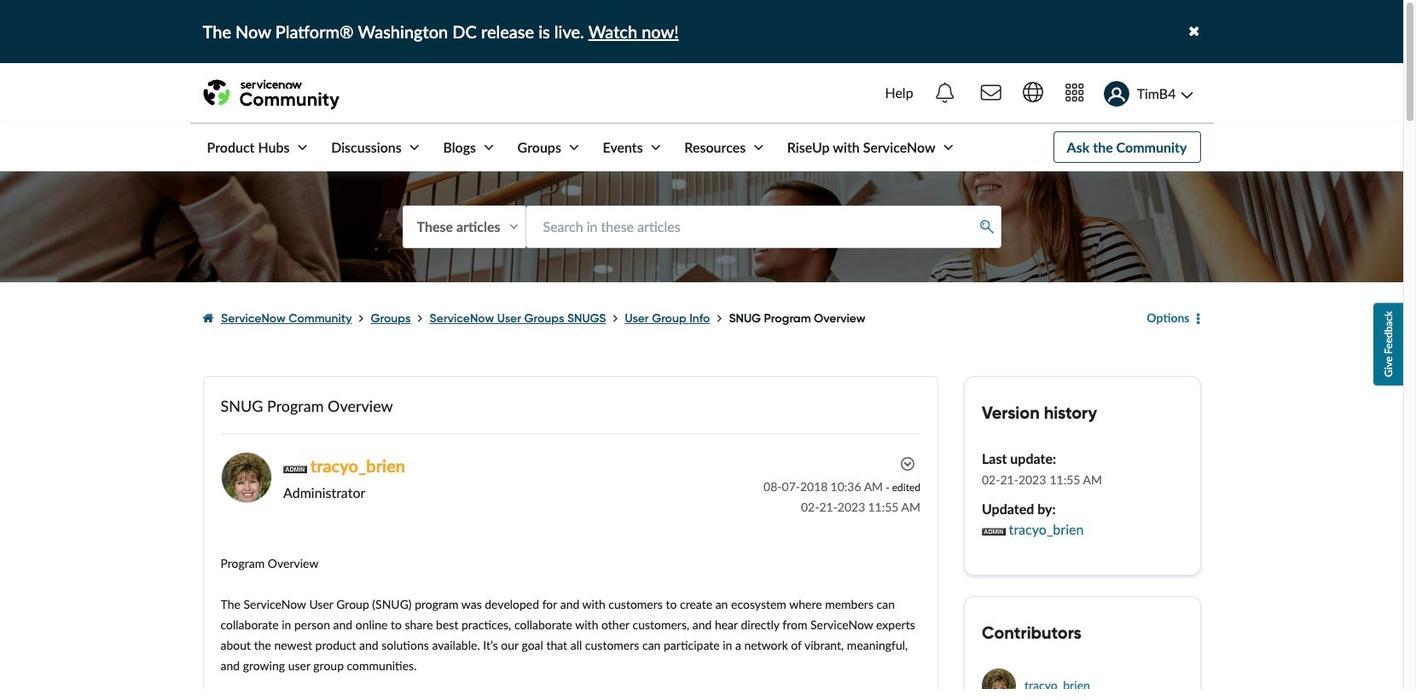 Task type: locate. For each thing, give the bounding box(es) containing it.
1 vertical spatial heading
[[982, 623, 1183, 643]]

tracyo_brien image
[[221, 452, 272, 504], [982, 669, 1016, 689]]

1 heading from the top
[[982, 402, 1183, 423]]

list
[[203, 295, 1136, 342]]

None submit
[[974, 214, 1000, 239]]

heading
[[982, 402, 1183, 423], [982, 623, 1183, 643]]

menu bar
[[190, 124, 957, 171]]

0 vertical spatial heading
[[982, 402, 1183, 423]]

timb4 image
[[1104, 81, 1129, 106]]

close image
[[1189, 24, 1200, 39]]

0 horizontal spatial tracyo_brien image
[[221, 452, 272, 504]]

1 vertical spatial tracyo_brien image
[[982, 669, 1016, 689]]

0 vertical spatial tracyo_brien image
[[221, 452, 272, 504]]



Task type: describe. For each thing, give the bounding box(es) containing it.
Search text field
[[525, 206, 1001, 248]]

language selector image
[[1023, 82, 1043, 102]]

administrator image
[[982, 528, 1006, 536]]

2 heading from the top
[[982, 623, 1183, 643]]

administrator image
[[283, 466, 307, 474]]

1 horizontal spatial tracyo_brien image
[[982, 669, 1016, 689]]



Task type: vqa. For each thing, say whether or not it's contained in the screenshot.
Products
no



